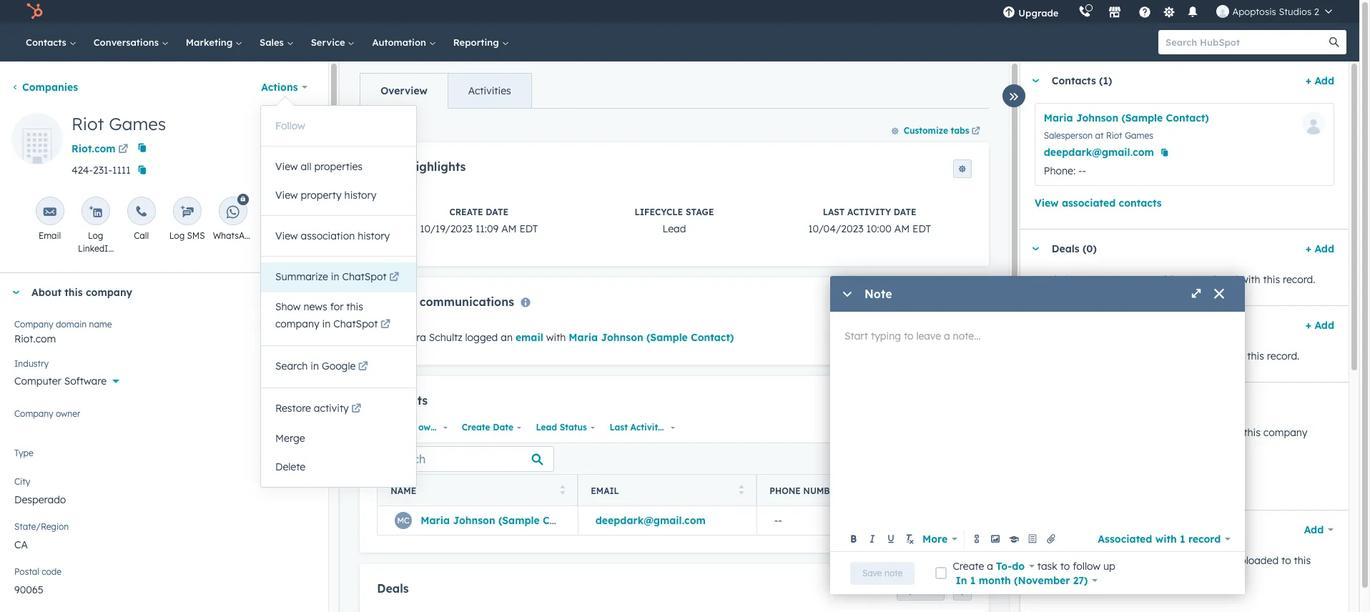 Task type: describe. For each thing, give the bounding box(es) containing it.
+ add button for deals (0)
[[1306, 240, 1334, 257]]

1111
[[112, 164, 131, 177]]

+ add for contacts (1)
[[1306, 74, 1334, 87]]

save note
[[862, 567, 903, 578]]

log sms image
[[181, 205, 194, 219]]

linkedin
[[78, 243, 113, 254]]

log for log linkedin message
[[88, 230, 103, 241]]

service link
[[302, 23, 364, 61]]

to-do
[[996, 560, 1025, 572]]

0 horizontal spatial contact)
[[543, 514, 586, 527]]

(november
[[1014, 574, 1070, 587]]

record. for track the revenue opportunities associated with this record.
[[1283, 273, 1315, 286]]

company inside dropdown button
[[86, 286, 132, 299]]

link opens in a new window image for search in google 'link'
[[358, 359, 368, 376]]

link opens in a new window image for the riot.com link
[[118, 144, 128, 155]]

revenue
[[1080, 273, 1118, 286]]

this inside show news for this company in chatspot
[[346, 300, 363, 313]]

restore activity
[[275, 402, 349, 415]]

0 vertical spatial more
[[268, 230, 289, 241]]

2 horizontal spatial to
[[1281, 554, 1291, 567]]

view association history link
[[261, 222, 416, 250]]

about
[[31, 286, 62, 299]]

track for track the revenue opportunities associated with this record.
[[1035, 273, 1060, 286]]

2 vertical spatial johnson
[[453, 514, 495, 527]]

a
[[987, 560, 993, 572]]

4,
[[937, 331, 946, 344]]

1 horizontal spatial riot
[[1106, 130, 1122, 141]]

press to sort. element for email
[[738, 485, 744, 497]]

0 vertical spatial maria johnson (sample contact)
[[1044, 112, 1209, 124]]

call image
[[135, 205, 148, 219]]

2 vertical spatial (sample
[[498, 514, 540, 527]]

lead status
[[536, 422, 587, 433]]

company inside show news for this company in chatspot
[[275, 317, 319, 330]]

associated with 1 record button
[[1098, 529, 1231, 549]]

actions button
[[252, 73, 317, 102]]

this inside see the files attached to your activities or uploaded to this record.
[[1294, 554, 1311, 567]]

view for view associated contacts
[[1035, 197, 1059, 210]]

reporting
[[453, 36, 502, 48]]

1 horizontal spatial games
[[1125, 130, 1153, 141]]

tara schultz image
[[1217, 5, 1230, 18]]

marketplaces button
[[1100, 0, 1130, 23]]

10:00
[[866, 223, 892, 235]]

deals (0) button
[[1020, 230, 1300, 268]]

apoptosis
[[1232, 6, 1276, 17]]

associated with 1 record
[[1098, 532, 1221, 545]]

type
[[14, 448, 33, 458]]

associated for opportunities
[[1186, 273, 1238, 286]]

companies
[[22, 81, 78, 94]]

with for opportunities
[[1241, 273, 1260, 286]]

automation link
[[364, 23, 445, 61]]

press to sort. image for email
[[738, 485, 744, 495]]

2 horizontal spatial johnson
[[1076, 112, 1118, 124]]

associated for requests
[[1170, 350, 1222, 363]]

studios
[[1279, 6, 1312, 17]]

activities button
[[448, 74, 531, 108]]

track
[[1090, 426, 1114, 439]]

history for view association history
[[358, 230, 390, 242]]

payments.
[[1107, 443, 1156, 456]]

lead inside lifecycle stage lead
[[663, 223, 686, 235]]

sms
[[187, 230, 205, 241]]

with for an
[[546, 331, 566, 344]]

log for log sms
[[169, 230, 185, 241]]

associated
[[1098, 532, 1152, 545]]

create a
[[953, 560, 996, 572]]

lifecycle
[[635, 207, 683, 218]]

for
[[330, 300, 344, 313]]

riot.com link
[[72, 137, 131, 159]]

to-do button
[[996, 557, 1035, 575]]

last for last activity date 10/04/2023 10:00 am edt
[[823, 207, 845, 218]]

expand dialog image
[[1191, 289, 1202, 300]]

follow
[[275, 119, 305, 132]]

0 vertical spatial chatspot
[[342, 270, 387, 283]]

owner for contact owner
[[418, 422, 445, 433]]

caret image inside attachments dropdown button
[[1032, 528, 1040, 532]]

show news for this company in chatspot link
[[261, 292, 416, 340]]

number
[[803, 485, 841, 496]]

1 vertical spatial email
[[591, 485, 619, 496]]

postal code
[[14, 566, 62, 577]]

create for create a
[[953, 560, 984, 572]]

edt inside last activity date 10/04/2023 10:00 am edt
[[912, 223, 931, 235]]

+ for deals (0)
[[1306, 242, 1311, 255]]

1 horizontal spatial johnson
[[601, 331, 643, 344]]

associated down phone: --
[[1062, 197, 1116, 210]]

overview
[[381, 84, 427, 97]]

postal
[[14, 566, 39, 577]]

link opens in a new window image inside summarize in chatspot link
[[389, 272, 399, 283]]

company for riot.com
[[14, 319, 53, 330]]

1 vertical spatial 1
[[970, 574, 976, 587]]

requests
[[1127, 350, 1168, 363]]

contact owner
[[382, 422, 445, 433]]

with inside popup button
[[1155, 532, 1177, 545]]

industry
[[14, 358, 49, 369]]

0 vertical spatial 1
[[1180, 532, 1185, 545]]

0 horizontal spatial games
[[109, 113, 166, 134]]

track for track the customer requests associated with this record.
[[1035, 350, 1060, 363]]

apoptosis studios 2
[[1232, 6, 1319, 17]]

1 horizontal spatial contacts
[[377, 394, 428, 408]]

deepdark@gmail.com for the right deepdark@gmail.com link
[[1044, 146, 1154, 159]]

with for payments
[[1221, 426, 1241, 439]]

save note button
[[850, 562, 915, 585]]

minimize dialog image
[[842, 289, 853, 300]]

software
[[64, 375, 107, 388]]

activities
[[468, 84, 511, 97]]

menu containing apoptosis studios 2
[[993, 0, 1342, 23]]

tara schultz logged an email with maria johnson (sample contact)
[[406, 331, 734, 344]]

link opens in a new window image inside summarize in chatspot link
[[389, 270, 399, 287]]

the for files
[[1055, 554, 1070, 567]]

chatspot inside show news for this company in chatspot
[[333, 317, 378, 330]]

marketing
[[186, 36, 235, 48]]

activities
[[1176, 554, 1219, 567]]

view for view association history
[[275, 230, 298, 242]]

create for create date 10/19/2023 11:09 am edt
[[449, 207, 483, 218]]

0 horizontal spatial maria
[[421, 514, 450, 527]]

restore activity link
[[261, 394, 416, 424]]

create for create date
[[462, 422, 490, 433]]

summarize
[[275, 270, 328, 283]]

contacts for contacts (1)
[[1052, 74, 1096, 87]]

1 horizontal spatial to
[[1140, 554, 1150, 567]]

231-
[[93, 164, 112, 177]]

caret image for about
[[11, 291, 20, 294]]

show
[[275, 300, 301, 313]]

navigation containing overview
[[360, 73, 532, 109]]

summarize in chatspot link
[[261, 262, 416, 292]]

follow button
[[261, 112, 416, 140]]

edit button
[[11, 113, 63, 169]]

search image
[[1329, 37, 1339, 47]]

1 horizontal spatial maria
[[569, 331, 598, 344]]

attachments button
[[1020, 511, 1289, 549]]

contacts
[[1119, 197, 1162, 210]]

view for view property history
[[275, 189, 298, 202]]

view associated contacts link
[[1035, 194, 1162, 212]]

domain
[[56, 319, 87, 330]]

show news for this company in chatspot
[[275, 300, 378, 330]]

0 vertical spatial maria
[[1044, 112, 1073, 124]]

deals for deals
[[377, 581, 409, 596]]

properties
[[314, 160, 363, 173]]

0 horizontal spatial riot
[[72, 113, 104, 134]]

Search search field
[[381, 446, 554, 472]]

in 1 month (november 27)
[[956, 574, 1088, 587]]

up
[[1103, 560, 1115, 572]]

tabs
[[951, 125, 969, 136]]

create date 10/19/2023 11:09 am edt
[[420, 207, 538, 235]]

link opens in a new window image for search in google 'link'
[[358, 362, 368, 373]]

view associated contacts
[[1035, 197, 1162, 210]]

name
[[391, 485, 416, 496]]

Postal code text field
[[14, 575, 314, 604]]

track the customer requests associated with this record.
[[1035, 350, 1299, 363]]

phone:
[[1044, 164, 1076, 177]]

contacts for contacts link
[[26, 36, 69, 48]]

lead inside popup button
[[536, 422, 557, 433]]

3 + from the top
[[1306, 319, 1311, 332]]

27)
[[1073, 574, 1088, 587]]

in for chatspot
[[331, 270, 339, 283]]

note
[[865, 287, 892, 301]]

0 vertical spatial email
[[39, 230, 61, 241]]



Task type: vqa. For each thing, say whether or not it's contained in the screenshot.
City
yes



Task type: locate. For each thing, give the bounding box(es) containing it.
the inside see the files attached to your activities or uploaded to this record.
[[1055, 554, 1070, 567]]

1 horizontal spatial maria johnson (sample contact)
[[1044, 112, 1209, 124]]

phone: --
[[1044, 164, 1086, 177]]

contacts up contact
[[377, 394, 428, 408]]

more up add button
[[922, 532, 948, 545]]

1 vertical spatial deepdark@gmail.com
[[595, 514, 706, 527]]

email
[[39, 230, 61, 241], [591, 485, 619, 496]]

lead down the lifecycle
[[663, 223, 686, 235]]

0 horizontal spatial more
[[268, 230, 289, 241]]

data
[[377, 159, 405, 174]]

last for last activity date
[[610, 422, 628, 433]]

owner inside popup button
[[418, 422, 445, 433]]

2 company from the top
[[14, 408, 53, 419]]

uploaded
[[1234, 554, 1279, 567]]

email
[[515, 331, 543, 344]]

0 vertical spatial create
[[449, 207, 483, 218]]

1 vertical spatial last
[[610, 422, 628, 433]]

history for view property history
[[344, 189, 376, 202]]

2 vertical spatial company
[[1263, 426, 1308, 439]]

2 + add from the top
[[1306, 242, 1334, 255]]

view inside view association history link
[[275, 230, 298, 242]]

games up the riot.com link
[[109, 113, 166, 134]]

the right see
[[1055, 554, 1070, 567]]

maria johnson (sample contact) up at
[[1044, 112, 1209, 124]]

add button
[[1295, 516, 1334, 544]]

the left revenue
[[1063, 273, 1078, 286]]

0 vertical spatial maria johnson (sample contact) link
[[1044, 112, 1209, 124]]

contacts
[[26, 36, 69, 48], [1052, 74, 1096, 87], [377, 394, 428, 408]]

date inside create date 10/19/2023 11:09 am edt
[[486, 207, 509, 218]]

more
[[268, 230, 289, 241], [922, 532, 948, 545]]

press to sort. image
[[560, 485, 565, 495], [738, 485, 744, 495]]

424-231-1111
[[72, 164, 131, 177]]

1 horizontal spatial riot.com
[[72, 142, 116, 155]]

0 horizontal spatial deepdark@gmail.com link
[[595, 514, 706, 527]]

2
[[1314, 6, 1319, 17]]

caret image
[[1032, 79, 1040, 83], [1032, 247, 1040, 251], [11, 291, 20, 294], [1032, 528, 1040, 532]]

at
[[1095, 130, 1104, 141]]

press to sort. image for name
[[560, 485, 565, 495]]

am right 11:09
[[501, 223, 517, 235]]

in inside show news for this company in chatspot
[[322, 317, 331, 330]]

2 log from the left
[[169, 230, 185, 241]]

am inside last activity date 10/04/2023 10:00 am edt
[[894, 223, 910, 235]]

in right search
[[311, 360, 319, 373]]

caret image left contacts (1) on the top
[[1032, 79, 1040, 83]]

in
[[956, 574, 967, 587]]

marketplaces image
[[1109, 6, 1122, 19]]

task to follow up
[[1035, 560, 1115, 572]]

maria johnson (sample contact) link for deepdark@gmail.com
[[421, 514, 586, 527]]

caret image left deals (0)
[[1032, 247, 1040, 251]]

company down computer
[[14, 408, 53, 419]]

link opens in a new window image inside the riot.com link
[[118, 144, 128, 155]]

view left all
[[275, 160, 298, 173]]

communications
[[420, 295, 514, 309]]

1 vertical spatial deepdark@gmail.com link
[[595, 514, 706, 527]]

activity for last activity date
[[630, 422, 663, 433]]

delete button
[[261, 453, 416, 481]]

in down for
[[322, 317, 331, 330]]

date
[[486, 207, 509, 218], [894, 207, 916, 218], [493, 422, 513, 433], [666, 422, 686, 433]]

the for revenue
[[1063, 273, 1078, 286]]

company inside collect and track payments associated with this company using hubspot payments.
[[1263, 426, 1308, 439]]

deals for deals (0)
[[1052, 242, 1079, 255]]

see
[[1035, 554, 1052, 567]]

johnson
[[1076, 112, 1118, 124], [601, 331, 643, 344], [453, 514, 495, 527]]

to right uploaded
[[1281, 554, 1291, 567]]

using
[[1035, 443, 1060, 456]]

navigation
[[360, 73, 532, 109]]

1 press to sort. element from the left
[[560, 485, 565, 497]]

log linkedin message image
[[89, 205, 102, 219]]

am right 10:00
[[894, 223, 910, 235]]

1 + from the top
[[1306, 74, 1311, 87]]

marketing link
[[177, 23, 251, 61]]

1 horizontal spatial press to sort. element
[[738, 485, 744, 497]]

log sms
[[169, 230, 205, 241]]

1 vertical spatial in
[[322, 317, 331, 330]]

riot.com inside company domain name riot.com
[[14, 333, 56, 345]]

company down about
[[14, 319, 53, 330]]

note
[[885, 567, 903, 578]]

caret image inside contacts (1) dropdown button
[[1032, 79, 1040, 83]]

2 vertical spatial the
[[1055, 554, 1070, 567]]

caret image inside about this company dropdown button
[[11, 291, 20, 294]]

1 vertical spatial maria johnson (sample contact) link
[[569, 331, 734, 344]]

0 horizontal spatial last
[[610, 422, 628, 433]]

0 horizontal spatial log
[[88, 230, 103, 241]]

to left the your
[[1140, 554, 1150, 567]]

press to sort. element left phone
[[738, 485, 744, 497]]

Search HubSpot search field
[[1158, 30, 1334, 54]]

summarize in chatspot
[[275, 270, 387, 283]]

stage
[[686, 207, 714, 218]]

customize tabs link
[[884, 119, 989, 142]]

contacts inside dropdown button
[[1052, 74, 1096, 87]]

1 + add button from the top
[[1306, 72, 1334, 89]]

whatsapp image
[[226, 205, 239, 219]]

apoptosis studios 2 button
[[1208, 0, 1341, 23]]

log left sms
[[169, 230, 185, 241]]

1 horizontal spatial edt
[[912, 223, 931, 235]]

an
[[501, 331, 513, 344]]

1 vertical spatial maria johnson (sample contact)
[[421, 514, 586, 527]]

0 horizontal spatial 1
[[970, 574, 976, 587]]

merge
[[275, 432, 305, 445]]

company for owner
[[14, 408, 53, 419]]

1 company from the top
[[14, 319, 53, 330]]

0 vertical spatial activity
[[847, 207, 891, 218]]

add inside button
[[919, 585, 935, 596]]

menu
[[993, 0, 1342, 23]]

view
[[275, 160, 298, 173], [275, 189, 298, 202], [1035, 197, 1059, 210], [275, 230, 298, 242]]

1 vertical spatial create
[[462, 422, 490, 433]]

0 horizontal spatial press to sort. element
[[560, 485, 565, 497]]

caret image left about
[[11, 291, 20, 294]]

create up 10/19/2023 at top left
[[449, 207, 483, 218]]

associated inside collect and track payments associated with this company using hubspot payments.
[[1167, 426, 1218, 439]]

october 4, 2023
[[896, 331, 971, 344]]

maria right email
[[569, 331, 598, 344]]

add
[[1315, 74, 1334, 87], [1315, 242, 1334, 255], [1315, 319, 1334, 332], [1304, 523, 1324, 536], [919, 585, 935, 596]]

chatspot up for
[[342, 270, 387, 283]]

files
[[1073, 554, 1092, 567]]

1 vertical spatial + add
[[1306, 242, 1334, 255]]

view inside view all properties link
[[275, 160, 298, 173]]

activity for last activity date 10/04/2023 10:00 am edt
[[847, 207, 891, 218]]

0 vertical spatial contacts
[[26, 36, 69, 48]]

create up search search box
[[462, 422, 490, 433]]

1 vertical spatial riot.com
[[14, 333, 56, 345]]

notifications image
[[1187, 6, 1199, 19]]

more image
[[272, 205, 285, 219]]

history right association on the left top of page
[[358, 230, 390, 242]]

contacts down the hubspot link
[[26, 36, 69, 48]]

caret image for contacts
[[1032, 79, 1040, 83]]

1 left record
[[1180, 532, 1185, 545]]

link opens in a new window image for show news for this company in chatspot link
[[380, 320, 390, 330]]

do
[[1012, 560, 1025, 572]]

with for requests
[[1225, 350, 1245, 363]]

1 vertical spatial chatspot
[[333, 317, 378, 330]]

close dialog image
[[1213, 289, 1225, 300]]

link opens in a new window image inside search in google 'link'
[[358, 359, 368, 376]]

more button
[[920, 529, 960, 549]]

0 vertical spatial history
[[344, 189, 376, 202]]

track the revenue opportunities associated with this record.
[[1035, 273, 1315, 286]]

1 vertical spatial history
[[358, 230, 390, 242]]

1 vertical spatial + add button
[[1306, 240, 1334, 257]]

(1)
[[1099, 74, 1112, 87]]

merge button
[[261, 424, 416, 453]]

record. for track the customer requests associated with this record.
[[1267, 350, 1299, 363]]

hubspot image
[[26, 3, 43, 20]]

overview button
[[361, 74, 448, 108]]

google
[[322, 360, 356, 373]]

2 am from the left
[[894, 223, 910, 235]]

0 horizontal spatial email
[[39, 230, 61, 241]]

and
[[1069, 426, 1087, 439]]

press to sort. element for name
[[560, 485, 565, 497]]

1 log from the left
[[88, 230, 103, 241]]

2 vertical spatial record.
[[1035, 571, 1067, 584]]

whatsapp
[[213, 230, 255, 241]]

link opens in a new window image for the riot.com link
[[118, 142, 128, 159]]

1 horizontal spatial (sample
[[646, 331, 688, 344]]

email image
[[43, 205, 56, 219]]

2 press to sort. element from the left
[[738, 485, 744, 497]]

press to sort. image down lead status popup button
[[560, 485, 565, 495]]

maria
[[1044, 112, 1073, 124], [569, 331, 598, 344], [421, 514, 450, 527]]

customize tabs
[[904, 125, 969, 136]]

+ add button for contacts (1)
[[1306, 72, 1334, 89]]

1 horizontal spatial 1
[[1180, 532, 1185, 545]]

service
[[311, 36, 348, 48]]

caret image inside deals (0) dropdown button
[[1032, 247, 1040, 251]]

link opens in a new window image
[[118, 144, 128, 155], [389, 270, 399, 287], [380, 317, 390, 334], [380, 320, 390, 330], [358, 362, 368, 373]]

1 vertical spatial lead
[[536, 422, 557, 433]]

2 track from the top
[[1035, 350, 1060, 363]]

0 horizontal spatial to
[[1060, 560, 1070, 572]]

log up linkedin
[[88, 230, 103, 241]]

0 vertical spatial in
[[331, 270, 339, 283]]

maria johnson (sample contact) down search search box
[[421, 514, 586, 527]]

link opens in a new window image for 'restore activity' link
[[351, 401, 361, 418]]

log inside log linkedin message
[[88, 230, 103, 241]]

in inside 'link'
[[311, 360, 319, 373]]

status
[[560, 422, 587, 433]]

owner right no
[[31, 414, 60, 427]]

0 vertical spatial johnson
[[1076, 112, 1118, 124]]

+ for contacts (1)
[[1306, 74, 1311, 87]]

2 horizontal spatial company
[[1263, 426, 1308, 439]]

create up in
[[953, 560, 984, 572]]

link opens in a new window image inside the riot.com link
[[118, 142, 128, 159]]

associated up close dialog icon
[[1186, 273, 1238, 286]]

1 horizontal spatial log
[[169, 230, 185, 241]]

computer
[[14, 375, 61, 388]]

press to sort. element down lead status popup button
[[560, 485, 565, 497]]

link opens in a new window image inside search in google 'link'
[[358, 362, 368, 373]]

city
[[14, 476, 30, 487]]

1 horizontal spatial last
[[823, 207, 845, 218]]

view up the more icon
[[275, 189, 298, 202]]

deepdark@gmail.com link
[[1044, 144, 1154, 161], [595, 514, 706, 527]]

2 + from the top
[[1306, 242, 1311, 255]]

last inside last activity date 10/04/2023 10:00 am edt
[[823, 207, 845, 218]]

riot right at
[[1106, 130, 1122, 141]]

3 + add from the top
[[1306, 319, 1334, 332]]

games right at
[[1125, 130, 1153, 141]]

deals inside dropdown button
[[1052, 242, 1079, 255]]

1 + add from the top
[[1306, 74, 1334, 87]]

0 vertical spatial deals
[[1052, 242, 1079, 255]]

to-
[[996, 560, 1012, 572]]

0 horizontal spatial press to sort. image
[[560, 485, 565, 495]]

chatspot down for
[[333, 317, 378, 330]]

2 vertical spatial +
[[1306, 319, 1311, 332]]

search
[[275, 360, 308, 373]]

owner right contact
[[418, 422, 445, 433]]

1 horizontal spatial deepdark@gmail.com link
[[1044, 144, 1154, 161]]

last activity date
[[610, 422, 686, 433]]

with inside collect and track payments associated with this company using hubspot payments.
[[1221, 426, 1241, 439]]

am
[[501, 223, 517, 235], [894, 223, 910, 235]]

in for google
[[311, 360, 319, 373]]

2 vertical spatial contact)
[[543, 514, 586, 527]]

this inside dropdown button
[[65, 286, 83, 299]]

logged
[[465, 331, 498, 344]]

menu item
[[1069, 0, 1071, 23]]

1 horizontal spatial more
[[922, 532, 948, 545]]

track down deals (0)
[[1035, 273, 1060, 286]]

1 vertical spatial more
[[922, 532, 948, 545]]

the left customer
[[1063, 350, 1078, 363]]

0 vertical spatial + add
[[1306, 74, 1334, 87]]

City text field
[[14, 485, 314, 513]]

view inside the view associated contacts link
[[1035, 197, 1059, 210]]

maria johnson (sample contact)
[[1044, 112, 1209, 124], [421, 514, 586, 527]]

1 vertical spatial track
[[1035, 350, 1060, 363]]

last up 10/04/2023
[[823, 207, 845, 218]]

contacts left (1)
[[1052, 74, 1096, 87]]

0 vertical spatial contact)
[[1166, 112, 1209, 124]]

track
[[1035, 273, 1060, 286], [1035, 350, 1060, 363]]

+ add for deals (0)
[[1306, 242, 1334, 255]]

1 am from the left
[[501, 223, 517, 235]]

1 right in
[[970, 574, 976, 587]]

collect and track payments associated with this company using hubspot payments.
[[1035, 426, 1308, 456]]

more down the more icon
[[268, 230, 289, 241]]

add inside popup button
[[1304, 523, 1324, 536]]

recent communications
[[377, 295, 514, 309]]

edt inside create date 10/19/2023 11:09 am edt
[[519, 223, 538, 235]]

upgrade image
[[1003, 6, 1016, 19]]

0 vertical spatial lead
[[663, 223, 686, 235]]

track left customer
[[1035, 350, 1060, 363]]

1 horizontal spatial lead
[[663, 223, 686, 235]]

view all properties link
[[261, 152, 416, 181]]

view inside view property history link
[[275, 189, 298, 202]]

2 press to sort. image from the left
[[738, 485, 744, 495]]

caret image up see
[[1032, 528, 1040, 532]]

0 horizontal spatial contacts
[[26, 36, 69, 48]]

computer software button
[[14, 367, 314, 390]]

1 vertical spatial the
[[1063, 350, 1078, 363]]

0 horizontal spatial riot.com
[[14, 333, 56, 345]]

search button
[[1322, 30, 1346, 54]]

view down phone: at the right top
[[1035, 197, 1059, 210]]

0 vertical spatial riot.com
[[72, 142, 116, 155]]

company inside company domain name riot.com
[[14, 319, 53, 330]]

1 horizontal spatial activity
[[847, 207, 891, 218]]

calling icon image
[[1079, 6, 1091, 19]]

state/region
[[14, 521, 69, 532]]

contacts (1) button
[[1020, 61, 1300, 100]]

owner for company owner no owner
[[56, 408, 80, 419]]

maria johnson (sample contact) link for view associated contacts
[[1044, 112, 1209, 124]]

2 vertical spatial + add
[[1306, 319, 1334, 332]]

lead left status
[[536, 422, 557, 433]]

press to sort. element
[[560, 485, 565, 497], [738, 485, 744, 497]]

deals
[[1052, 242, 1079, 255], [377, 581, 409, 596]]

2 horizontal spatial contacts
[[1052, 74, 1096, 87]]

about this company
[[31, 286, 132, 299]]

last right status
[[610, 422, 628, 433]]

owner down computer software
[[56, 408, 80, 419]]

code
[[42, 566, 62, 577]]

2 vertical spatial contacts
[[377, 394, 428, 408]]

1 vertical spatial contacts
[[1052, 74, 1096, 87]]

view down the more icon
[[275, 230, 298, 242]]

0 vertical spatial record.
[[1283, 273, 1315, 286]]

maria down search search box
[[421, 514, 450, 527]]

0 vertical spatial track
[[1035, 273, 1060, 286]]

riot.com up '424-231-1111'
[[72, 142, 116, 155]]

to right task
[[1060, 560, 1070, 572]]

maria johnson (sample contact) link
[[1044, 112, 1209, 124], [569, 331, 734, 344], [421, 514, 586, 527]]

State/Region text field
[[14, 530, 314, 558]]

help image
[[1139, 6, 1152, 19]]

in up for
[[331, 270, 339, 283]]

create date
[[462, 422, 513, 433]]

0 horizontal spatial company
[[86, 286, 132, 299]]

1 vertical spatial maria
[[569, 331, 598, 344]]

deepdark@gmail.com for the leftmost deepdark@gmail.com link
[[595, 514, 706, 527]]

record. inside see the files attached to your activities or uploaded to this record.
[[1035, 571, 1067, 584]]

company inside company owner no owner
[[14, 408, 53, 419]]

more inside popup button
[[922, 532, 948, 545]]

edt right 10:00
[[912, 223, 931, 235]]

month
[[979, 574, 1011, 587]]

0 horizontal spatial maria johnson (sample contact)
[[421, 514, 586, 527]]

this inside collect and track payments associated with this company using hubspot payments.
[[1244, 426, 1261, 439]]

2 vertical spatial in
[[311, 360, 319, 373]]

0 horizontal spatial am
[[501, 223, 517, 235]]

1 edt from the left
[[519, 223, 538, 235]]

activity inside popup button
[[630, 422, 663, 433]]

activity inside last activity date 10/04/2023 10:00 am edt
[[847, 207, 891, 218]]

riot.com up the industry on the left of the page
[[14, 333, 56, 345]]

associated for payments
[[1167, 426, 1218, 439]]

1
[[1180, 532, 1185, 545], [970, 574, 976, 587]]

create inside create date 10/19/2023 11:09 am edt
[[449, 207, 483, 218]]

sales link
[[251, 23, 302, 61]]

0 vertical spatial deepdark@gmail.com link
[[1044, 144, 1154, 161]]

1 horizontal spatial deepdark@gmail.com
[[1044, 146, 1154, 159]]

riot games
[[72, 113, 166, 134]]

maria up "salesperson"
[[1044, 112, 1073, 124]]

chatspot
[[342, 270, 387, 283], [333, 317, 378, 330]]

create inside create date popup button
[[462, 422, 490, 433]]

2 horizontal spatial contact)
[[1166, 112, 1209, 124]]

lifecycle stage lead
[[635, 207, 714, 235]]

caret image for deals
[[1032, 247, 1040, 251]]

0 vertical spatial the
[[1063, 273, 1078, 286]]

last activity date 10/04/2023 10:00 am edt
[[808, 207, 931, 235]]

2 vertical spatial + add button
[[1306, 317, 1334, 334]]

settings image
[[1163, 6, 1176, 19]]

2 horizontal spatial (sample
[[1122, 112, 1163, 124]]

the for customer
[[1063, 350, 1078, 363]]

2 vertical spatial maria johnson (sample contact) link
[[421, 514, 586, 527]]

data highlights
[[377, 159, 466, 174]]

reporting link
[[445, 23, 517, 61]]

delete
[[275, 460, 305, 473]]

press to sort. image left phone
[[738, 485, 744, 495]]

2 vertical spatial create
[[953, 560, 984, 572]]

0 horizontal spatial edt
[[519, 223, 538, 235]]

am inside create date 10/19/2023 11:09 am edt
[[501, 223, 517, 235]]

1 vertical spatial deals
[[377, 581, 409, 596]]

riot up the riot.com link
[[72, 113, 104, 134]]

1 track from the top
[[1035, 273, 1060, 286]]

games
[[109, 113, 166, 134], [1125, 130, 1153, 141]]

attachments
[[1052, 523, 1115, 536]]

link opens in a new window image
[[118, 142, 128, 159], [389, 272, 399, 283], [358, 359, 368, 376], [351, 401, 361, 418], [351, 404, 361, 415]]

3 + add button from the top
[[1306, 317, 1334, 334]]

1 press to sort. image from the left
[[560, 485, 565, 495]]

1 vertical spatial company
[[14, 408, 53, 419]]

customize
[[904, 125, 948, 136]]

2 + add button from the top
[[1306, 240, 1334, 257]]

last inside last activity date popup button
[[610, 422, 628, 433]]

edt right 11:09
[[519, 223, 538, 235]]

customer
[[1080, 350, 1125, 363]]

associated right payments
[[1167, 426, 1218, 439]]

actions
[[261, 81, 298, 94]]

view for view all properties
[[275, 160, 298, 173]]

0 vertical spatial +
[[1306, 74, 1311, 87]]

associated right requests at the bottom of page
[[1170, 350, 1222, 363]]

2 edt from the left
[[912, 223, 931, 235]]

0 vertical spatial (sample
[[1122, 112, 1163, 124]]

1 vertical spatial contact)
[[691, 331, 734, 344]]

view association history
[[275, 230, 390, 242]]

automation
[[372, 36, 429, 48]]

0 horizontal spatial deepdark@gmail.com
[[595, 514, 706, 527]]

date inside last activity date 10/04/2023 10:00 am edt
[[894, 207, 916, 218]]

history down view all properties link
[[344, 189, 376, 202]]

1 vertical spatial company
[[275, 317, 319, 330]]



